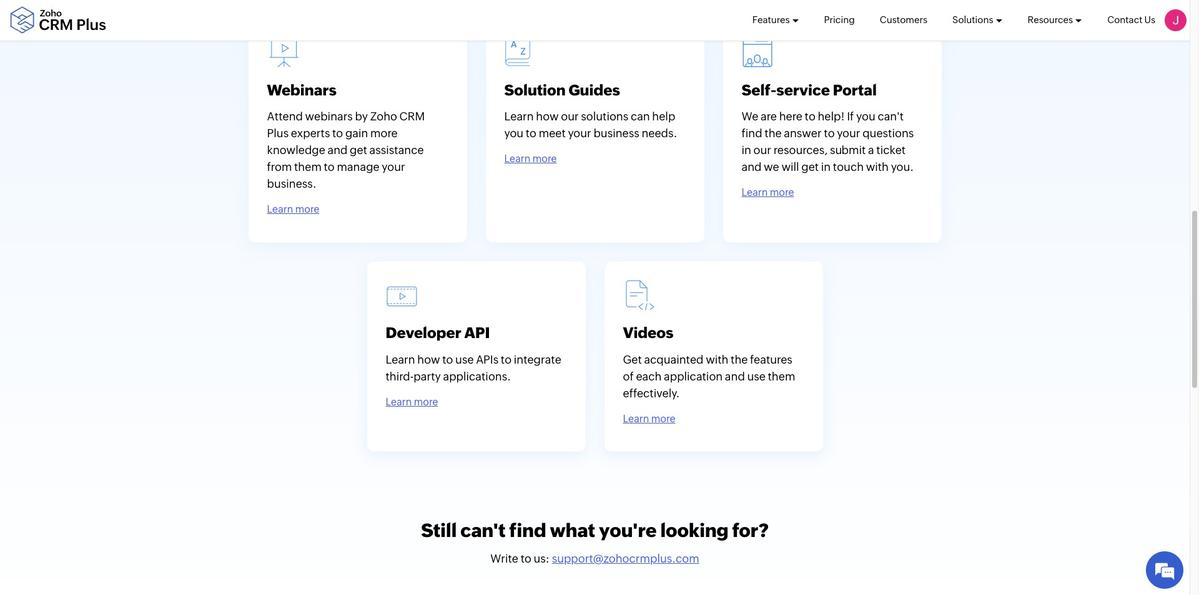 Task type: vqa. For each thing, say whether or not it's contained in the screenshot.


Task type: locate. For each thing, give the bounding box(es) containing it.
1 vertical spatial find
[[509, 520, 546, 542]]

our inside learn how our solutions can help you to meet your business needs.
[[561, 110, 579, 123]]

0 vertical spatial our
[[561, 110, 579, 123]]

write to us: support@zohocrmplus.com
[[491, 553, 699, 566]]

meet
[[539, 127, 566, 140]]

and left we
[[742, 161, 762, 174]]

are
[[761, 110, 777, 123]]

get
[[350, 144, 367, 157], [801, 161, 819, 174]]

use
[[455, 353, 474, 366], [747, 370, 766, 383]]

videos
[[623, 325, 674, 342]]

still can't find what you're looking for?
[[421, 520, 769, 542]]

0 horizontal spatial in
[[742, 144, 751, 157]]

and down gain
[[328, 144, 348, 157]]

us:
[[534, 553, 550, 566]]

our
[[561, 110, 579, 123], [754, 144, 771, 157]]

from
[[267, 161, 292, 174]]

here
[[779, 110, 803, 123]]

0 vertical spatial can't
[[878, 110, 904, 123]]

the left features
[[731, 353, 748, 366]]

1 vertical spatial and
[[742, 161, 762, 174]]

our inside we are here to help! if you can't find the answer to your questions in our resources, submit a ticket and we will get in touch with you.
[[754, 144, 771, 157]]

and inside the attend webinars by zoho crm plus experts to gain more knowledge and get assistance from them to manage your business.​
[[328, 144, 348, 157]]

0 vertical spatial them
[[294, 161, 322, 174]]

0 vertical spatial use
[[455, 353, 474, 366]]

1 horizontal spatial them
[[768, 370, 795, 383]]

2 vertical spatial and
[[725, 370, 745, 383]]

learn for solution guides
[[504, 153, 531, 165]]

to left meet on the top
[[526, 127, 537, 140]]

1 vertical spatial them
[[768, 370, 795, 383]]

0 horizontal spatial how
[[417, 353, 440, 366]]

0 horizontal spatial with
[[706, 353, 729, 366]]

can't
[[878, 110, 904, 123], [460, 520, 506, 542]]

1 horizontal spatial can't
[[878, 110, 904, 123]]

zoho
[[370, 110, 397, 123]]

applications.
[[443, 370, 511, 383]]

0 horizontal spatial get
[[350, 144, 367, 157]]

resources link
[[1028, 0, 1082, 40]]

and
[[328, 144, 348, 157], [742, 161, 762, 174], [725, 370, 745, 383]]

us
[[1145, 14, 1155, 25]]

use up applications.
[[455, 353, 474, 366]]

learn
[[504, 110, 534, 123], [504, 153, 531, 165], [742, 187, 768, 199], [267, 204, 293, 216], [386, 353, 415, 366], [386, 396, 412, 408], [623, 413, 649, 425]]

to down help! at top
[[824, 127, 835, 140]]

1 vertical spatial use
[[747, 370, 766, 383]]

experts
[[291, 127, 330, 140]]

your inside learn how our solutions can help you to meet your business needs.
[[568, 127, 591, 140]]

you right if
[[856, 110, 876, 123]]

to down the webinars
[[332, 127, 343, 140]]

you left meet on the top
[[504, 127, 524, 140]]

2 horizontal spatial your
[[837, 127, 860, 140]]

more down meet on the top
[[533, 153, 557, 165]]

more down party
[[414, 396, 438, 408]]

1 vertical spatial how
[[417, 353, 440, 366]]

with down a
[[866, 161, 889, 174]]

for?
[[732, 520, 769, 542]]

to left us:
[[521, 553, 531, 566]]

pricing
[[824, 14, 855, 25]]

0 vertical spatial you
[[856, 110, 876, 123]]

0 vertical spatial get
[[350, 144, 367, 157]]

gain
[[345, 127, 368, 140]]

use down features
[[747, 370, 766, 383]]

you inside we are here to help! if you can't find the answer to your questions in our resources, submit a ticket and we will get in touch with you.
[[856, 110, 876, 123]]

how inside learn how our solutions can help you to meet your business needs.
[[536, 110, 559, 123]]

your right meet on the top
[[568, 127, 591, 140]]

0 horizontal spatial use
[[455, 353, 474, 366]]

find down the we
[[742, 127, 762, 140]]

submit
[[830, 144, 866, 157]]

our up meet on the top
[[561, 110, 579, 123]]

in
[[742, 144, 751, 157], [821, 161, 831, 174]]

more down zoho
[[370, 127, 398, 140]]

1 horizontal spatial the
[[765, 127, 782, 140]]

1 horizontal spatial get
[[801, 161, 819, 174]]

1 horizontal spatial you
[[856, 110, 876, 123]]

self-
[[742, 82, 777, 99]]

effectively.
[[623, 387, 680, 400]]

a
[[868, 144, 874, 157]]

1 vertical spatial the
[[731, 353, 748, 366]]

to
[[805, 110, 816, 123], [332, 127, 343, 140], [526, 127, 537, 140], [824, 127, 835, 140], [324, 161, 335, 174], [442, 353, 453, 366], [501, 353, 512, 366], [521, 553, 531, 566]]

1 vertical spatial in
[[821, 161, 831, 174]]

learn more down third-
[[386, 396, 438, 408]]

find up us:
[[509, 520, 546, 542]]

your down assistance
[[382, 161, 405, 174]]

0 horizontal spatial you
[[504, 127, 524, 140]]

learn for developer api
[[386, 396, 412, 408]]

your
[[568, 127, 591, 140], [837, 127, 860, 140], [382, 161, 405, 174]]

get down resources,
[[801, 161, 819, 174]]

more for videos
[[651, 413, 675, 425]]

each
[[636, 370, 662, 383]]

1 vertical spatial get
[[801, 161, 819, 174]]

service
[[777, 82, 830, 99]]

with
[[866, 161, 889, 174], [706, 353, 729, 366]]

0 horizontal spatial our
[[561, 110, 579, 123]]

with up application
[[706, 353, 729, 366]]

party
[[414, 370, 441, 383]]

1 vertical spatial you
[[504, 127, 524, 140]]

webinars
[[267, 82, 337, 99]]

0 horizontal spatial your
[[382, 161, 405, 174]]

more down business.​
[[295, 204, 319, 216]]

and inside we are here to help! if you can't find the answer to your questions in our resources, submit a ticket and we will get in touch with you.
[[742, 161, 762, 174]]

we are here to help! if you can't find the answer to your questions in our resources, submit a ticket and we will get in touch with you.
[[742, 110, 914, 174]]

learn inside learn how our solutions can help you to meet your business needs.
[[504, 110, 534, 123]]

learn how our solutions can help you to meet your business needs.
[[504, 110, 677, 140]]

you
[[856, 110, 876, 123], [504, 127, 524, 140]]

how up meet on the top
[[536, 110, 559, 123]]

1 horizontal spatial find
[[742, 127, 762, 140]]

0 vertical spatial with
[[866, 161, 889, 174]]

1 horizontal spatial with
[[866, 161, 889, 174]]

in down the we
[[742, 144, 751, 157]]

how up party
[[417, 353, 440, 366]]

can't up questions
[[878, 110, 904, 123]]

learn more
[[504, 153, 557, 165], [742, 187, 794, 199], [267, 204, 319, 216], [386, 396, 438, 408], [623, 413, 675, 425]]

0 horizontal spatial find
[[509, 520, 546, 542]]

more down effectively.
[[651, 413, 675, 425]]

how inside "learn how to use apis to integrate third-party applications."
[[417, 353, 440, 366]]

by
[[355, 110, 368, 123]]

0 vertical spatial the
[[765, 127, 782, 140]]

0 horizontal spatial the
[[731, 353, 748, 366]]

integrate
[[514, 353, 561, 366]]

and right application
[[725, 370, 745, 383]]

to left manage
[[324, 161, 335, 174]]

0 vertical spatial find
[[742, 127, 762, 140]]

can't inside we are here to help! if you can't find the answer to your questions in our resources, submit a ticket and we will get in touch with you.
[[878, 110, 904, 123]]

and inside get acquainted with the features of each application and use them effectively.
[[725, 370, 745, 383]]

get acquainted with the features of each application and use them effectively.
[[623, 353, 795, 400]]

more
[[370, 127, 398, 140], [533, 153, 557, 165], [770, 187, 794, 199], [295, 204, 319, 216], [414, 396, 438, 408], [651, 413, 675, 425]]

them
[[294, 161, 322, 174], [768, 370, 795, 383]]

the
[[765, 127, 782, 140], [731, 353, 748, 366]]

more down will
[[770, 187, 794, 199]]

support@zohocrmplus.com
[[552, 553, 699, 566]]

in left touch
[[821, 161, 831, 174]]

how
[[536, 110, 559, 123], [417, 353, 440, 366]]

learn more down business.​
[[267, 204, 319, 216]]

0 horizontal spatial them
[[294, 161, 322, 174]]

1 horizontal spatial in
[[821, 161, 831, 174]]

can't up write
[[460, 520, 506, 542]]

0 vertical spatial how
[[536, 110, 559, 123]]

our up we
[[754, 144, 771, 157]]

developer
[[386, 325, 462, 342]]

can
[[631, 110, 650, 123]]

your inside the attend webinars by zoho crm plus experts to gain more knowledge and get assistance from them to manage your business.​
[[382, 161, 405, 174]]

get up manage
[[350, 144, 367, 157]]

resources
[[1028, 14, 1073, 25]]

the down the are
[[765, 127, 782, 140]]

you inside learn how our solutions can help you to meet your business needs.
[[504, 127, 524, 140]]

them down features
[[768, 370, 795, 383]]

find inside we are here to help! if you can't find the answer to your questions in our resources, submit a ticket and we will get in touch with you.
[[742, 127, 762, 140]]

1 horizontal spatial our
[[754, 144, 771, 157]]

your up submit
[[837, 127, 860, 140]]

more for developer api
[[414, 396, 438, 408]]

1 vertical spatial our
[[754, 144, 771, 157]]

we
[[742, 110, 759, 123]]

developer api
[[386, 325, 490, 342]]

1 horizontal spatial your
[[568, 127, 591, 140]]

learn more down we
[[742, 187, 794, 199]]

apis
[[476, 353, 499, 366]]

solution guides
[[504, 82, 620, 99]]

them down knowledge on the top of page
[[294, 161, 322, 174]]

0 vertical spatial and
[[328, 144, 348, 157]]

1 vertical spatial with
[[706, 353, 729, 366]]

resources,
[[774, 144, 828, 157]]

learn more down meet on the top
[[504, 153, 557, 165]]

1 horizontal spatial how
[[536, 110, 559, 123]]

1 horizontal spatial use
[[747, 370, 766, 383]]

1 vertical spatial can't
[[460, 520, 506, 542]]



Task type: describe. For each thing, give the bounding box(es) containing it.
acquainted
[[644, 353, 704, 366]]

touch
[[833, 161, 864, 174]]

to inside learn how our solutions can help you to meet your business needs.
[[526, 127, 537, 140]]

api
[[464, 325, 490, 342]]

help
[[652, 110, 675, 123]]

looking
[[660, 520, 729, 542]]

more for solution guides
[[533, 153, 557, 165]]

get inside the attend webinars by zoho crm plus experts to gain more knowledge and get assistance from them to manage your business.​
[[350, 144, 367, 157]]

how for developer
[[417, 353, 440, 366]]

with inside get acquainted with the features of each application and use them effectively.
[[706, 353, 729, 366]]

use inside "learn how to use apis to integrate third-party applications."
[[455, 353, 474, 366]]

get inside we are here to help! if you can't find the answer to your questions in our resources, submit a ticket and we will get in touch with you.
[[801, 161, 819, 174]]

james peterson image
[[1165, 9, 1187, 31]]

we
[[764, 161, 779, 174]]

crm
[[399, 110, 425, 123]]

will
[[782, 161, 799, 174]]

of
[[623, 370, 634, 383]]

portal
[[833, 82, 877, 99]]

solutions
[[581, 110, 628, 123]]

attend webinars by zoho crm plus experts to gain more knowledge and get assistance from them to manage your business.​
[[267, 110, 425, 191]]

0 vertical spatial in
[[742, 144, 751, 157]]

them inside the attend webinars by zoho crm plus experts to gain more knowledge and get assistance from them to manage your business.​
[[294, 161, 322, 174]]

still
[[421, 520, 457, 542]]

learn for self-service portal
[[742, 187, 768, 199]]

zoho crmplus logo image
[[9, 7, 106, 34]]

what
[[550, 520, 595, 542]]

more for self-service portal
[[770, 187, 794, 199]]

business
[[594, 127, 639, 140]]

knowledge
[[267, 144, 325, 157]]

features
[[750, 353, 793, 366]]

you for self-service portal
[[856, 110, 876, 123]]

to down developer api
[[442, 353, 453, 366]]

attend
[[267, 110, 303, 123]]

learn more for self-
[[742, 187, 794, 199]]

more inside the attend webinars by zoho crm plus experts to gain more knowledge and get assistance from them to manage your business.​
[[370, 127, 398, 140]]

you're
[[599, 520, 657, 542]]

manage
[[337, 161, 380, 174]]

business.​
[[267, 177, 317, 191]]

features link
[[752, 0, 799, 40]]

solution
[[504, 82, 566, 99]]

learn more for solution
[[504, 153, 557, 165]]

contact
[[1107, 14, 1143, 25]]

solutions
[[953, 14, 993, 25]]

ticket
[[876, 144, 906, 157]]

plus
[[267, 127, 289, 140]]

guides
[[569, 82, 620, 99]]

questions
[[863, 127, 914, 140]]

contact us
[[1107, 14, 1155, 25]]

the inside get acquainted with the features of each application and use them effectively.
[[731, 353, 748, 366]]

third-
[[386, 370, 414, 383]]

learn more down effectively.
[[623, 413, 675, 425]]

help!
[[818, 110, 845, 123]]

learn for videos
[[623, 413, 649, 425]]

answer
[[784, 127, 822, 140]]

more for webinars
[[295, 204, 319, 216]]

pricing link
[[824, 0, 855, 40]]

learn how to use apis to integrate third-party applications.
[[386, 353, 561, 383]]

customers
[[880, 14, 928, 25]]

support@zohocrmplus.com link
[[552, 553, 699, 566]]

if
[[847, 110, 854, 123]]

features
[[752, 14, 790, 25]]

the inside we are here to help! if you can't find the answer to your questions in our resources, submit a ticket and we will get in touch with you.
[[765, 127, 782, 140]]

learn for webinars
[[267, 204, 293, 216]]

webinars
[[305, 110, 353, 123]]

0 horizontal spatial can't
[[460, 520, 506, 542]]

you for solution guides
[[504, 127, 524, 140]]

write
[[491, 553, 518, 566]]

your inside we are here to help! if you can't find the answer to your questions in our resources, submit a ticket and we will get in touch with you.
[[837, 127, 860, 140]]

solutions link
[[953, 0, 1003, 40]]

use inside get acquainted with the features of each application and use them effectively.
[[747, 370, 766, 383]]

get
[[623, 353, 642, 366]]

customers link
[[880, 0, 928, 40]]

self-service portal
[[742, 82, 877, 99]]

assistance
[[370, 144, 424, 157]]

to up 'answer'
[[805, 110, 816, 123]]

application
[[664, 370, 723, 383]]

needs.
[[642, 127, 677, 140]]

you.
[[891, 161, 914, 174]]

them inside get acquainted with the features of each application and use them effectively.
[[768, 370, 795, 383]]

contact us link
[[1107, 0, 1155, 40]]

learn inside "learn how to use apis to integrate third-party applications."
[[386, 353, 415, 366]]

how for solution
[[536, 110, 559, 123]]

to right apis
[[501, 353, 512, 366]]

with inside we are here to help! if you can't find the answer to your questions in our resources, submit a ticket and we will get in touch with you.
[[866, 161, 889, 174]]

learn more for developer
[[386, 396, 438, 408]]



